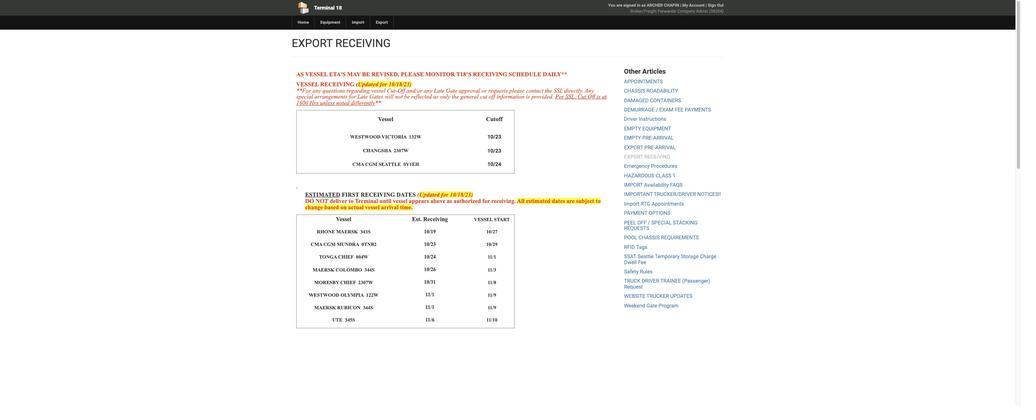 Task type: describe. For each thing, give the bounding box(es) containing it.
be
[[362, 71, 370, 78]]

10/24 for cutoff
[[488, 162, 502, 167]]

vessel for vessel start
[[474, 217, 493, 223]]

cma for 10/23
[[311, 242, 323, 248]]

sign
[[708, 3, 717, 8]]

any
[[585, 87, 594, 94]]

cut
[[578, 94, 586, 100]]

off
[[638, 220, 647, 226]]

10/24 for est. receiving
[[424, 255, 436, 260]]

based
[[325, 204, 339, 211]]

damaged containers link
[[624, 97, 682, 103]]

cut-
[[387, 87, 398, 94]]

0 vertical spatial 10/18/23)
[[389, 81, 412, 87]]

import availability faqs link
[[624, 182, 683, 188]]

2 vertical spatial export
[[624, 154, 644, 160]]

deliver
[[330, 198, 347, 204]]

maersk for maersk colombo  344s
[[313, 267, 335, 273]]

appointments
[[624, 79, 663, 85]]

provided.
[[532, 94, 554, 100]]

website
[[624, 294, 646, 299]]

westwood for 11/1
[[309, 293, 339, 298]]

at
[[602, 94, 607, 100]]

cma for 10/24
[[353, 162, 364, 167]]

equipment
[[643, 126, 672, 132]]

important trucker/driver notices!! link
[[624, 192, 721, 198]]

not
[[316, 198, 329, 204]]

receiving down import link
[[336, 37, 391, 50]]

gates
[[370, 94, 383, 100]]

receiving inside other articles appointments chassis roadability damaged containers demurrage / exam fee payments driver instructions empty equipment empty pre-arrival export pre-arrival export receiving emergency procedures hazardous class 1 import availability faqs important trucker/driver notices!! import rtg appointments payment options peel off / special stacking requests pool chassis requirements rfid tags ssat seattle temporary storage charge dwell fee safety rules truck driver trainee (passenger) request website trucker updates weekend gate program
[[645, 154, 671, 160]]

weekend gate program link
[[624, 303, 679, 309]]

requirements
[[661, 235, 699, 241]]

estimated first receiving dates ( updated for 10/18/23)
[[305, 192, 473, 198]]

charge
[[700, 254, 717, 260]]

ssat
[[624, 254, 637, 260]]

not
[[395, 94, 403, 100]]

10/26
[[424, 267, 436, 273]]

0 horizontal spatial late
[[358, 94, 368, 100]]

ssl
[[554, 87, 563, 94]]

as inside **for any questions regarding vessel cut-off and/or any late gate approval or requests please contact the ssl directly. any special arrangements for late gates will not be reflected as only the general cut off information is provided.
[[434, 94, 439, 100]]

damaged
[[624, 97, 649, 103]]

is inside per ssl, cut off is at 1600 hrs unless noted differently
[[597, 94, 601, 100]]

11/1 for westwood olympia  122w
[[426, 292, 435, 298]]

payments
[[685, 107, 712, 113]]

start
[[494, 217, 510, 223]]

gate inside other articles appointments chassis roadability damaged containers demurrage / exam fee payments driver instructions empty equipment empty pre-arrival export pre-arrival export receiving emergency procedures hazardous class 1 import availability faqs important trucker/driver notices!! import rtg appointments payment options peel off / special stacking requests pool chassis requirements rfid tags ssat seattle temporary storage charge dwell fee safety rules truck driver trainee (passenger) request website trucker updates weekend gate program
[[647, 303, 658, 309]]

revised,
[[372, 71, 400, 78]]

payment
[[624, 210, 648, 216]]

terminal 18
[[314, 5, 342, 11]]

chapin
[[664, 3, 680, 8]]

admin
[[697, 9, 709, 14]]

vessel for vessel receiving ( updated for 10/18/23)
[[296, 81, 319, 87]]

change
[[305, 204, 323, 211]]

westwood olympia  122w
[[309, 293, 379, 298]]

cut
[[480, 94, 488, 100]]

per ssl, cut off is at 1600 hrs unless noted differently
[[296, 94, 607, 106]]

0 vertical spatial updated
[[358, 81, 379, 87]]

0 vertical spatial chassis
[[624, 88, 646, 94]]

0 vertical spatial (
[[356, 81, 358, 87]]

1 horizontal spatial 10/18/23)
[[450, 192, 473, 198]]

for left receiving.
[[483, 198, 490, 204]]

t18's
[[457, 71, 472, 78]]

0 vertical spatial vessel
[[305, 71, 328, 78]]

rtg
[[641, 201, 651, 207]]

receiving up 'arrival'
[[361, 192, 395, 198]]

faqs
[[671, 182, 683, 188]]

updates
[[671, 294, 693, 299]]

fee
[[675, 107, 684, 113]]

truck driver trainee (passenger) request link
[[624, 278, 711, 290]]

cutoff
[[486, 116, 503, 122]]

1 vertical spatial chassis
[[639, 235, 660, 241]]

11/1 for maersk rubicon  344s
[[426, 305, 435, 311]]

1 horizontal spatial terminal
[[355, 198, 378, 204]]

stacking
[[673, 220, 698, 226]]

all estimated dates are subject to change based on actual vessel arrival time.
[[305, 198, 601, 211]]

2 any from the left
[[424, 87, 433, 94]]

export pre-arrival link
[[624, 145, 676, 150]]

westwood for 10/23
[[350, 134, 381, 140]]

ssat seattle temporary storage charge dwell fee link
[[624, 254, 717, 265]]

1 horizontal spatial late
[[434, 87, 445, 94]]

changsha  2307w
[[363, 148, 409, 154]]

do
[[305, 198, 314, 204]]

procedures
[[651, 163, 678, 169]]

company
[[678, 9, 696, 14]]

arrangements
[[315, 94, 348, 100]]

import link
[[346, 16, 370, 30]]

vessel start
[[474, 217, 510, 223]]

1 vertical spatial export
[[624, 145, 644, 150]]

options
[[649, 210, 671, 216]]

11/10
[[487, 318, 498, 323]]

hazardous class 1 link
[[624, 173, 676, 179]]

driver
[[642, 278, 660, 284]]

import
[[624, 182, 643, 188]]

0 horizontal spatial the
[[452, 94, 459, 100]]

contact
[[526, 87, 544, 94]]

vessel for est. receiving
[[336, 216, 352, 223]]

my account link
[[683, 3, 705, 8]]

import inside other articles appointments chassis roadability damaged containers demurrage / exam fee payments driver instructions empty equipment empty pre-arrival export pre-arrival export receiving emergency procedures hazardous class 1 import availability faqs important trucker/driver notices!! import rtg appointments payment options peel off / special stacking requests pool chassis requirements rfid tags ssat seattle temporary storage charge dwell fee safety rules truck driver trainee (passenger) request website trucker updates weekend gate program
[[624, 201, 640, 207]]

0 vertical spatial pre-
[[643, 135, 654, 141]]

to inside all estimated dates are subject to change based on actual vessel arrival time.
[[596, 198, 601, 204]]

general
[[461, 94, 479, 100]]

until
[[380, 198, 392, 204]]

are inside all estimated dates are subject to change based on actual vessel arrival time.
[[567, 198, 575, 204]]

2 vertical spatial as
[[447, 198, 452, 204]]

**
[[375, 100, 381, 106]]

1 horizontal spatial (
[[417, 192, 419, 198]]

broker/freight
[[631, 9, 657, 14]]

unless
[[320, 100, 335, 106]]

off inside per ssl, cut off is at 1600 hrs unless noted differently
[[588, 94, 596, 100]]

trainee
[[661, 278, 681, 284]]

vessel for cutoff
[[378, 116, 394, 122]]

1600
[[296, 100, 308, 106]]

receiving down eta's
[[320, 81, 355, 87]]

cma cgm mundra  0tnb2
[[311, 242, 377, 248]]

**for
[[296, 87, 311, 94]]

(passenger)
[[683, 278, 711, 284]]

directly.
[[565, 87, 584, 94]]

will
[[385, 94, 394, 100]]

requests
[[624, 226, 650, 232]]

import rtg appointments link
[[624, 201, 685, 207]]

chassis roadability link
[[624, 88, 679, 94]]

0 horizontal spatial import
[[352, 20, 365, 25]]

rhone
[[317, 229, 335, 235]]

off
[[489, 94, 495, 100]]

emergency
[[624, 163, 650, 169]]

11/9 for maersk rubicon  344s
[[488, 305, 496, 311]]

1 horizontal spatial the
[[545, 87, 553, 94]]

or
[[482, 87, 487, 94]]

0 horizontal spatial terminal
[[314, 5, 335, 11]]

vessel receiving ( updated for 10/18/23)
[[296, 81, 412, 87]]



Task type: locate. For each thing, give the bounding box(es) containing it.
gate left the approval
[[446, 87, 458, 94]]

0 vertical spatial are
[[617, 3, 623, 8]]

10/18/23) up not
[[389, 81, 412, 87]]

cma down changsha  2307w
[[353, 162, 364, 167]]

as
[[296, 71, 304, 78]]

0 vertical spatial arrival
[[654, 135, 674, 141]]

0 vertical spatial terminal
[[314, 5, 335, 11]]

11/8
[[488, 280, 496, 285]]

1 horizontal spatial import
[[624, 201, 640, 207]]

1 vertical spatial empty
[[624, 135, 641, 141]]

1 vertical spatial vessel
[[336, 216, 352, 223]]

1 vertical spatial gate
[[647, 303, 658, 309]]

1 vertical spatial westwood
[[309, 293, 339, 298]]

cgm for 10/23
[[324, 242, 336, 248]]

tags
[[637, 244, 648, 250]]

0 vertical spatial cma
[[353, 162, 364, 167]]

2307w
[[394, 148, 409, 154], [358, 280, 373, 285]]

1 vertical spatial cgm
[[324, 242, 336, 248]]

1 vertical spatial pre-
[[645, 145, 656, 150]]

0 horizontal spatial any
[[313, 87, 321, 94]]

to right on
[[349, 198, 354, 204]]

noted
[[336, 100, 350, 106]]

1 vertical spatial 11/1
[[426, 292, 435, 298]]

vessel right the as
[[305, 71, 328, 78]]

dates
[[397, 192, 416, 198]]

345s
[[345, 318, 355, 323]]

maersk up the moresby
[[313, 267, 335, 273]]

is right "please"
[[526, 94, 530, 100]]

as right in
[[642, 3, 646, 8]]

instructions
[[639, 116, 667, 122]]

maersk for maersk rubicon  344s
[[314, 305, 336, 311]]

11/1 down 10/31 at left bottom
[[426, 292, 435, 298]]

2 11/9 from the top
[[488, 305, 496, 311]]

1 vertical spatial are
[[567, 198, 575, 204]]

updated right dates
[[419, 192, 440, 198]]

containers
[[650, 97, 682, 103]]

004w
[[356, 255, 369, 260]]

1 horizontal spatial is
[[597, 94, 601, 100]]

pool
[[624, 235, 638, 241]]

cgm for 10/24
[[365, 162, 378, 167]]

10/23 for est. receiving
[[424, 242, 436, 247]]

requests
[[489, 87, 508, 94]]

equipment
[[321, 20, 341, 25]]

safety rules link
[[624, 269, 653, 275]]

0tnb2
[[362, 242, 377, 248]]

gate down trucker
[[647, 303, 658, 309]]

1 horizontal spatial to
[[596, 198, 601, 204]]

0 horizontal spatial off
[[398, 87, 405, 94]]

0 horizontal spatial 2307w
[[358, 280, 373, 285]]

10/18/23) right above
[[450, 192, 473, 198]]

archer
[[647, 3, 663, 8]]

11/1 down 10/29
[[488, 255, 496, 260]]

0 horizontal spatial cma
[[311, 242, 323, 248]]

2307w up "0y1eh"
[[394, 148, 409, 154]]

empty down driver at right top
[[624, 126, 641, 132]]

1 vertical spatial updated
[[419, 192, 440, 198]]

chassis up damaged at the right of the page
[[624, 88, 646, 94]]

2 | from the left
[[706, 3, 707, 8]]

( right dates
[[417, 192, 419, 198]]

peel off / special stacking requests link
[[624, 220, 698, 232]]

off right the cut
[[588, 94, 596, 100]]

0 vertical spatial 2307w
[[394, 148, 409, 154]]

1 11/9 from the top
[[488, 293, 496, 298]]

1 vertical spatial terminal
[[355, 198, 378, 204]]

|
[[681, 3, 682, 8], [706, 3, 707, 8]]

0 horizontal spatial |
[[681, 3, 682, 8]]

/ right off
[[648, 220, 650, 226]]

1 vertical spatial 10/18/23)
[[450, 192, 473, 198]]

0 horizontal spatial vessel
[[336, 216, 352, 223]]

vessel up westwood victoria  132w
[[378, 116, 394, 122]]

2 vertical spatial 11/1
[[426, 305, 435, 311]]

10/29
[[487, 242, 498, 248]]

0 vertical spatial cgm
[[365, 162, 378, 167]]

10/23
[[488, 134, 502, 140], [488, 148, 502, 154], [424, 242, 436, 247]]

1 empty from the top
[[624, 126, 641, 132]]

driver instructions link
[[624, 116, 667, 122]]

0 horizontal spatial are
[[567, 198, 575, 204]]

other articles appointments chassis roadability damaged containers demurrage / exam fee payments driver instructions empty equipment empty pre-arrival export pre-arrival export receiving emergency procedures hazardous class 1 import availability faqs important trucker/driver notices!! import rtg appointments payment options peel off / special stacking requests pool chassis requirements rfid tags ssat seattle temporary storage charge dwell fee safety rules truck driver trainee (passenger) request website trucker updates weekend gate program
[[624, 68, 721, 309]]

1 horizontal spatial as
[[447, 198, 452, 204]]

terminal left 18
[[314, 5, 335, 11]]

0 vertical spatial empty
[[624, 126, 641, 132]]

0 vertical spatial as
[[642, 3, 646, 8]]

maersk rubicon  344s
[[314, 305, 373, 311]]

out
[[718, 3, 724, 8]]

articles
[[643, 68, 666, 75]]

11/1
[[488, 255, 496, 260], [426, 292, 435, 298], [426, 305, 435, 311]]

import up the "payment"
[[624, 201, 640, 207]]

0 vertical spatial vessel
[[378, 116, 394, 122]]

0 vertical spatial 11/1
[[488, 255, 496, 260]]

and/or
[[407, 87, 423, 94]]

to
[[349, 198, 354, 204], [596, 198, 601, 204]]

132w
[[409, 134, 422, 140]]

for down revised,
[[380, 81, 387, 87]]

0 vertical spatial 10/23
[[488, 134, 502, 140]]

1 horizontal spatial cgm
[[365, 162, 378, 167]]

eta's
[[329, 71, 346, 78]]

for inside **for any questions regarding vessel cut-off and/or any late gate approval or requests please contact the ssl directly. any special arrangements for late gates will not be reflected as only the general cut off information is provided.
[[349, 94, 356, 100]]

| left my
[[681, 3, 682, 8]]

1 horizontal spatial off
[[588, 94, 596, 100]]

1 vertical spatial as
[[434, 94, 439, 100]]

1 vertical spatial 344s
[[363, 305, 373, 311]]

temporary
[[655, 254, 680, 260]]

westwood victoria  132w
[[350, 134, 422, 140]]

receiving up or
[[473, 71, 508, 78]]

1 vertical spatial maersk
[[314, 305, 336, 311]]

0 vertical spatial maersk
[[313, 267, 335, 273]]

maersk up ute  345s
[[314, 305, 336, 311]]

information
[[497, 94, 525, 100]]

driver
[[624, 116, 638, 122]]

time.
[[400, 204, 413, 211]]

arrival down equipment
[[654, 135, 674, 141]]

0 horizontal spatial gate
[[446, 87, 458, 94]]

| left sign
[[706, 3, 707, 8]]

as inside the you are signed in as archer chapin | my account | sign out broker/freight forwarder company admin (58204)
[[642, 3, 646, 8]]

343s
[[361, 229, 371, 235]]

export down 'empty pre-arrival' link
[[624, 145, 644, 150]]

the right only
[[452, 94, 459, 100]]

signed
[[624, 3, 636, 8]]

1 horizontal spatial 2307w
[[394, 148, 409, 154]]

344s for maersk rubicon  344s
[[363, 305, 373, 311]]

0 horizontal spatial is
[[526, 94, 530, 100]]

2 horizontal spatial as
[[642, 3, 646, 8]]

to right subject at the right of the page
[[596, 198, 601, 204]]

estimated
[[526, 198, 551, 204]]

do not deliver to terminal until vessel appears above as authorized for receiving.
[[305, 198, 517, 204]]

1 | from the left
[[681, 3, 682, 8]]

0 horizontal spatial as
[[434, 94, 439, 100]]

updated down be
[[358, 81, 379, 87]]

2 vertical spatial vessel
[[474, 217, 493, 223]]

1 vertical spatial arrival
[[656, 145, 676, 150]]

off left and/or
[[398, 87, 405, 94]]

pool chassis requirements link
[[624, 235, 699, 241]]

pre- down empty equipment 'link'
[[643, 135, 654, 141]]

chassis up the tags at the bottom of page
[[639, 235, 660, 241]]

0 vertical spatial import
[[352, 20, 365, 25]]

request
[[624, 284, 643, 290]]

1 vertical spatial import
[[624, 201, 640, 207]]

important
[[624, 192, 653, 198]]

empty down empty equipment 'link'
[[624, 135, 641, 141]]

questions
[[323, 87, 345, 94]]

as right above
[[447, 198, 452, 204]]

cgm down changsha  2307w
[[365, 162, 378, 167]]

cma cgm seattle  0y1eh
[[353, 162, 419, 167]]

import left export link
[[352, 20, 365, 25]]

11/9 for westwood olympia  122w
[[488, 293, 496, 298]]

empty pre-arrival link
[[624, 135, 674, 141]]

home
[[298, 20, 309, 25]]

11/9 down 11/8
[[488, 293, 496, 298]]

2 vertical spatial 10/23
[[424, 242, 436, 247]]

0 horizontal spatial /
[[648, 220, 650, 226]]

are inside the you are signed in as archer chapin | my account | sign out broker/freight forwarder company admin (58204)
[[617, 3, 623, 8]]

0 vertical spatial export
[[292, 37, 333, 50]]

1 horizontal spatial |
[[706, 3, 707, 8]]

as left only
[[434, 94, 439, 100]]

cgm up tonga
[[324, 242, 336, 248]]

1 horizontal spatial any
[[424, 87, 433, 94]]

other
[[624, 68, 641, 75]]

11/9
[[488, 293, 496, 298], [488, 305, 496, 311]]

terminal left the until
[[355, 198, 378, 204]]

344s down 122w
[[363, 305, 373, 311]]

0 vertical spatial 344s
[[365, 267, 375, 273]]

0 horizontal spatial westwood
[[309, 293, 339, 298]]

subject
[[576, 198, 595, 204]]

1 vertical spatial /
[[648, 220, 650, 226]]

0 vertical spatial 10/24
[[488, 162, 502, 167]]

1 horizontal spatial are
[[617, 3, 623, 8]]

trucker/driver
[[654, 192, 696, 198]]

0 horizontal spatial cgm
[[324, 242, 336, 248]]

for down vessel receiving ( updated for 10/18/23)
[[349, 94, 356, 100]]

for left authorized
[[441, 192, 449, 198]]

off inside **for any questions regarding vessel cut-off and/or any late gate approval or requests please contact the ssl directly. any special arrangements for late gates will not be reflected as only the general cut off information is provided.
[[398, 87, 405, 94]]

arrival
[[654, 135, 674, 141], [656, 145, 676, 150]]

1 vertical spatial 11/9
[[488, 305, 496, 311]]

/ left exam at the right top of page
[[656, 107, 658, 113]]

1 horizontal spatial /
[[656, 107, 658, 113]]

1 vertical spatial vessel
[[296, 81, 319, 87]]

demurrage / exam fee payments link
[[624, 107, 712, 113]]

any right and/or
[[424, 87, 433, 94]]

export down home 'link'
[[292, 37, 333, 50]]

0 horizontal spatial 10/18/23)
[[389, 81, 412, 87]]

10/27
[[487, 229, 498, 235]]

pre- down 'empty pre-arrival' link
[[645, 145, 656, 150]]

2 is from the left
[[597, 94, 601, 100]]

1 vertical spatial (
[[417, 192, 419, 198]]

1 vertical spatial 10/23
[[488, 148, 502, 154]]

1 horizontal spatial updated
[[419, 192, 440, 198]]

as
[[642, 3, 646, 8], [434, 94, 439, 100], [447, 198, 452, 204]]

truck
[[624, 278, 641, 284]]

cma down rhone at the left of page
[[311, 242, 323, 248]]

0 horizontal spatial 10/24
[[424, 255, 436, 260]]

vessel inside **for any questions regarding vessel cut-off and/or any late gate approval or requests please contact the ssl directly. any special arrangements for late gates will not be reflected as only the general cut off information is provided.
[[371, 87, 386, 94]]

chassis
[[624, 88, 646, 94], [639, 235, 660, 241]]

first
[[342, 192, 359, 198]]

hazardous
[[624, 173, 655, 179]]

westwood down the moresby
[[309, 293, 339, 298]]

18
[[336, 5, 342, 11]]

fee
[[638, 260, 647, 265]]

11/9 up "11/10"
[[488, 305, 496, 311]]

1 horizontal spatial gate
[[647, 303, 658, 309]]

receiving up emergency procedures "link"
[[645, 154, 671, 160]]

vessel down the as
[[296, 81, 319, 87]]

10/24
[[488, 162, 502, 167], [424, 255, 436, 260]]

1 horizontal spatial westwood
[[350, 134, 381, 140]]

1 vertical spatial 10/24
[[424, 255, 436, 260]]

10/23 for cutoff
[[488, 148, 502, 154]]

peel
[[624, 220, 636, 226]]

344s for maersk colombo  344s
[[365, 267, 375, 273]]

are right you
[[617, 3, 623, 8]]

is inside **for any questions regarding vessel cut-off and/or any late gate approval or requests please contact the ssl directly. any special arrangements for late gates will not be reflected as only the general cut off information is provided.
[[526, 94, 530, 100]]

( down may
[[356, 81, 358, 87]]

special
[[652, 220, 672, 226]]

2 empty from the top
[[624, 135, 641, 141]]

344s down 004w
[[365, 267, 375, 273]]

1 vertical spatial 2307w
[[358, 280, 373, 285]]

vessel
[[371, 87, 386, 94], [393, 198, 408, 204], [365, 204, 380, 211]]

are right dates
[[567, 198, 575, 204]]

vessel inside all estimated dates are subject to change based on actual vessel arrival time.
[[365, 204, 380, 211]]

0 horizontal spatial (
[[356, 81, 358, 87]]

vessel down on
[[336, 216, 352, 223]]

tonga chief  004w
[[319, 255, 369, 260]]

trucker
[[647, 294, 669, 299]]

11/1 up 11/6
[[426, 305, 435, 311]]

export up emergency
[[624, 154, 644, 160]]

2 to from the left
[[596, 198, 601, 204]]

terminal 18 link
[[292, 0, 466, 16]]

vessel up 10/27
[[474, 217, 493, 223]]

empty
[[624, 126, 641, 132], [624, 135, 641, 141]]

1 vertical spatial cma
[[311, 242, 323, 248]]

the left ssl
[[545, 87, 553, 94]]

the
[[545, 87, 553, 94], [452, 94, 459, 100]]

0 vertical spatial 11/9
[[488, 293, 496, 298]]

receiving.
[[492, 198, 516, 204]]

1 horizontal spatial cma
[[353, 162, 364, 167]]

344s
[[365, 267, 375, 273], [363, 305, 373, 311]]

2307w up 122w
[[358, 280, 373, 285]]

is left at
[[597, 94, 601, 100]]

late left gates
[[358, 94, 368, 100]]

per
[[556, 94, 564, 100]]

any up hrs
[[313, 87, 321, 94]]

gate inside **for any questions regarding vessel cut-off and/or any late gate approval or requests please contact the ssl directly. any special arrangements for late gates will not be reflected as only the general cut off information is provided.
[[446, 87, 458, 94]]

1 to from the left
[[349, 198, 354, 204]]

westwood up changsha  2307w
[[350, 134, 381, 140]]

1 is from the left
[[526, 94, 530, 100]]

1 horizontal spatial 10/24
[[488, 162, 502, 167]]

/
[[656, 107, 658, 113], [648, 220, 650, 226]]

0 vertical spatial gate
[[446, 87, 458, 94]]

0 vertical spatial /
[[656, 107, 658, 113]]

are
[[617, 3, 623, 8], [567, 198, 575, 204]]

1 any from the left
[[313, 87, 321, 94]]

exam
[[660, 107, 674, 113]]

0 horizontal spatial updated
[[358, 81, 379, 87]]

only
[[440, 94, 451, 100]]

late down monitor
[[434, 87, 445, 94]]

0 horizontal spatial to
[[349, 198, 354, 204]]

arrival up the procedures
[[656, 145, 676, 150]]

arrival
[[381, 204, 399, 211]]

0 vertical spatial westwood
[[350, 134, 381, 140]]

1 horizontal spatial vessel
[[378, 116, 394, 122]]

above
[[431, 198, 446, 204]]



Task type: vqa. For each thing, say whether or not it's contained in the screenshot.


